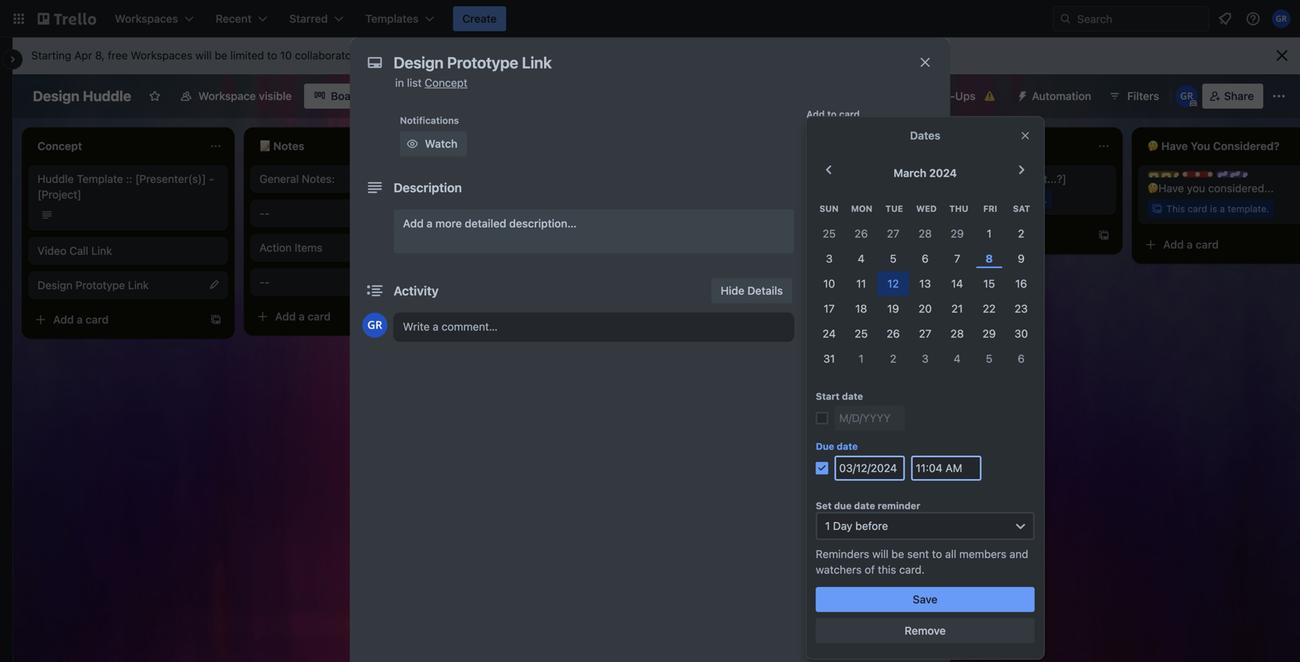 Task type: vqa. For each thing, say whether or not it's contained in the screenshot.
topmost to-
no



Task type: locate. For each thing, give the bounding box(es) containing it.
1 vertical spatial huddle
[[38, 172, 74, 185]]

sun
[[820, 204, 839, 214]]

2 vertical spatial ups
[[892, 412, 912, 425]]

0 vertical spatial 1 button
[[973, 221, 1005, 246]]

3 down 20 'button'
[[922, 352, 929, 365]]

sm image
[[1010, 84, 1032, 106], [811, 569, 827, 585], [811, 639, 827, 654]]

primary element
[[0, 0, 1300, 38]]

1 for 1 day before
[[825, 519, 830, 532]]

list
[[407, 76, 422, 89]]

1 for bottom 1 button
[[859, 352, 864, 365]]

sm image for make template
[[811, 600, 827, 616]]

1 vertical spatial 26
[[887, 327, 900, 340]]

29 button
[[941, 221, 973, 246], [973, 321, 1005, 346]]

sm image inside the labels link
[[811, 161, 827, 177]]

a right detailed
[[521, 229, 527, 242]]

sm image
[[405, 136, 420, 152], [811, 161, 827, 177], [811, 286, 827, 302], [811, 538, 827, 554], [811, 600, 827, 616]]

None text field
[[386, 48, 902, 77]]

1 vertical spatial be
[[892, 548, 904, 560]]

2 vertical spatial 1
[[825, 519, 830, 532]]

is down 🤔have you considered...
[[1210, 203, 1217, 214]]

sm image for copy
[[811, 569, 827, 585]]

0 vertical spatial greg robinson (gregrobinson96) image
[[1272, 9, 1291, 28]]

power-ups up 2024
[[919, 90, 976, 102]]

4 button down 21 button
[[941, 346, 973, 371]]

sm image left make
[[811, 600, 827, 616]]

-- for 2nd -- "link" from the bottom of the page
[[260, 207, 270, 220]]

2 down fields
[[890, 352, 897, 365]]

starting apr 8, free workspaces will be limited to 10 collaborators. learn more about collaborator limits
[[31, 49, 549, 62]]

2 button down fields
[[877, 346, 909, 371]]

workspace visible button
[[170, 84, 301, 109]]

sm image for automation
[[1010, 84, 1032, 106]]

1 vertical spatial --
[[260, 276, 270, 288]]

🙋question [what about...?]
[[926, 172, 1066, 185]]

power- down 24 button
[[806, 359, 839, 370]]

will inside reminders will be sent to all members and watchers of this card.
[[872, 548, 889, 560]]

0 vertical spatial 25
[[823, 227, 836, 240]]

27 button down 20 at right
[[909, 321, 941, 346]]

0 horizontal spatial 25
[[823, 227, 836, 240]]

be left limited
[[215, 49, 227, 62]]

0 horizontal spatial dates
[[831, 225, 861, 238]]

is down [i'm
[[766, 194, 773, 205]]

template. down 🙋question [what about...?] "link" on the top right of the page
[[1006, 194, 1047, 205]]

sm image for cover
[[811, 286, 827, 302]]

ups inside "button"
[[955, 90, 976, 102]]

general notes: link
[[260, 171, 441, 187]]

sm image inside archive link
[[811, 639, 827, 654]]

0 horizontal spatial 28
[[919, 227, 932, 240]]

2 vertical spatial power-
[[855, 412, 892, 425]]

28 for the 28 button to the top
[[919, 227, 932, 240]]

::
[[126, 172, 132, 185]]

2 -- link from the top
[[260, 274, 441, 290]]

6 button up 13
[[909, 246, 941, 271]]

9 button
[[1005, 246, 1037, 271]]

copy link
[[806, 564, 938, 589]]

0 horizontal spatial 1 button
[[845, 346, 877, 371]]

28
[[919, 227, 932, 240], [951, 327, 964, 340]]

sm image inside the watch button
[[405, 136, 420, 152]]

a right fri
[[998, 194, 1003, 205]]

0 vertical spatial design
[[33, 88, 79, 104]]

this
[[878, 563, 896, 576]]

5 up 12
[[890, 252, 897, 265]]

6 button
[[909, 246, 941, 271], [1005, 346, 1037, 371]]

0 vertical spatial to
[[267, 49, 277, 62]]

27 down 20 'button'
[[919, 327, 932, 340]]

template.
[[784, 194, 825, 205], [1006, 194, 1047, 205], [1228, 203, 1269, 214]]

call
[[69, 244, 88, 257]]

concept link
[[425, 76, 468, 89]]

1 -- from the top
[[260, 207, 270, 220]]

2 horizontal spatial this card is a template.
[[1166, 203, 1269, 214]]

25 down sun
[[823, 227, 836, 240]]

1 vertical spatial power-
[[806, 359, 839, 370]]

2 vertical spatial sm image
[[811, 639, 827, 654]]

more left detailed
[[435, 217, 462, 230]]

[what
[[985, 172, 1016, 185]]

this card is a template. down "🤔have you considered..." link
[[1166, 203, 1269, 214]]

11
[[856, 277, 866, 290]]

design huddle
[[33, 88, 131, 104]]

10
[[280, 49, 292, 62], [823, 277, 835, 290]]

notifications
[[400, 115, 459, 126]]

you
[[1187, 182, 1205, 195]]

M/D/YYYY text field
[[835, 406, 905, 431]]

0 horizontal spatial 4
[[858, 252, 865, 265]]

1 vertical spatial 27
[[919, 327, 932, 340]]

0 vertical spatial 6
[[922, 252, 929, 265]]

10 right limited
[[280, 49, 292, 62]]

28 for the bottom the 28 button
[[951, 327, 964, 340]]

28 down wed
[[919, 227, 932, 240]]

1 horizontal spatial 6 button
[[1005, 346, 1037, 371]]

cover link
[[806, 281, 938, 306]]

2 down sat
[[1018, 227, 1024, 240]]

1 vertical spatial 10
[[823, 277, 835, 290]]

date right start
[[842, 391, 863, 402]]

0 notifications image
[[1216, 9, 1234, 28]]

0 horizontal spatial 27
[[887, 227, 900, 240]]

to right limited
[[267, 49, 277, 62]]

24
[[823, 327, 836, 340]]

link for design prototype link
[[128, 279, 149, 292]]

7
[[954, 252, 960, 265]]

29 down 22 button at the top
[[983, 327, 996, 340]]

28 down 21 button
[[951, 327, 964, 340]]

1 horizontal spatial power-
[[855, 412, 892, 425]]

to
[[267, 49, 277, 62], [827, 109, 837, 120], [932, 548, 942, 560]]

a down design prototype link
[[77, 313, 83, 326]]

board
[[331, 90, 361, 102]]

1 vertical spatial date
[[837, 441, 858, 452]]

25 button down sun
[[813, 221, 845, 246]]

2 horizontal spatial ups
[[955, 90, 976, 102]]

1 vertical spatial -- link
[[260, 274, 441, 290]]

26 down mon
[[855, 227, 868, 240]]

3 up 10 button
[[826, 252, 833, 265]]

2 -- from the top
[[260, 276, 270, 288]]

1 right the 31
[[859, 352, 864, 365]]

26 down "19" button
[[887, 327, 900, 340]]

1 vertical spatial 2
[[890, 352, 897, 365]]

2 horizontal spatial create from template… image
[[1098, 229, 1110, 242]]

sent
[[907, 548, 929, 560]]

reminders will be sent to all members and watchers of this card.
[[816, 548, 1028, 576]]

0 horizontal spatial this card is a template.
[[722, 194, 825, 205]]

0 vertical spatial link
[[91, 244, 112, 257]]

22 button
[[973, 296, 1005, 321]]

-- down action
[[260, 276, 270, 288]]

link right call
[[91, 244, 112, 257]]

26 button
[[845, 221, 877, 246], [877, 321, 909, 346]]

0 vertical spatial 27 button
[[877, 221, 909, 246]]

create from template… image
[[876, 229, 888, 242], [1098, 229, 1110, 242], [432, 310, 444, 323]]

more up list
[[398, 49, 424, 62]]

sm image up the "17"
[[811, 286, 827, 302]]

1 left day
[[825, 519, 830, 532]]

design down video
[[38, 279, 73, 292]]

limited
[[230, 49, 264, 62]]

3 button down 20 'button'
[[909, 346, 941, 371]]

huddle template :: [presenter(s)] - [project]
[[38, 172, 214, 201]]

sm image inside copy "link"
[[811, 569, 827, 585]]

Write a comment text field
[[394, 313, 794, 341]]

0 vertical spatial 26
[[855, 227, 868, 240]]

3 button up cover
[[813, 246, 845, 271]]

sm image inside cover link
[[811, 286, 827, 302]]

-- link down general notes: link
[[260, 206, 441, 221]]

27 down the tue
[[887, 227, 900, 240]]

-- up action
[[260, 207, 270, 220]]

workspace
[[198, 90, 256, 102]]

board link
[[304, 84, 371, 109]]

color: yellow, title: none image
[[1148, 171, 1179, 177]]

1 for the top 1 button
[[987, 227, 992, 240]]

general
[[260, 172, 299, 185]]

0 vertical spatial 29 button
[[941, 221, 973, 246]]

watchers
[[816, 563, 862, 576]]

27 button down the tue
[[877, 221, 909, 246]]

be inside reminders will be sent to all members and watchers of this card.
[[892, 548, 904, 560]]

1 horizontal spatial link
[[128, 279, 149, 292]]

details
[[747, 284, 783, 297]]

add inside "link"
[[831, 412, 852, 425]]

2 horizontal spatial to
[[932, 548, 942, 560]]

3
[[826, 252, 833, 265], [922, 352, 929, 365]]

greg robinson (gregrobinson96) image
[[1272, 9, 1291, 28], [1176, 85, 1198, 107], [362, 313, 387, 338]]

of
[[865, 563, 875, 576]]

archive link
[[806, 634, 938, 659]]

4 down 21 button
[[954, 352, 961, 365]]

12 button
[[877, 271, 909, 296]]

5 for topmost 5 button
[[890, 252, 897, 265]]

sm image inside "move" link
[[811, 538, 827, 554]]

this down 👎negative
[[722, 194, 741, 205]]

1 horizontal spatial 1
[[859, 352, 864, 365]]

reminders
[[816, 548, 869, 560]]

28 button down wed
[[909, 221, 941, 246]]

1 horizontal spatial 3 button
[[909, 346, 941, 371]]

27 for the top 27 "button"
[[887, 227, 900, 240]]

0 horizontal spatial power-ups
[[806, 359, 857, 370]]

5 down 22 button at the top
[[986, 352, 993, 365]]

1 down fri
[[987, 227, 992, 240]]

hide details link
[[711, 278, 792, 303]]

date right due
[[837, 441, 858, 452]]

1 vertical spatial automation
[[806, 453, 860, 464]]

1 horizontal spatial will
[[872, 548, 889, 560]]

9
[[1018, 252, 1025, 265]]

0 horizontal spatial this
[[722, 194, 741, 205]]

collaborators.
[[295, 49, 364, 62]]

2024
[[929, 167, 957, 179]]

sm image inside "automation" button
[[1010, 84, 1032, 106]]

wed
[[916, 204, 937, 214]]

filters
[[1127, 90, 1159, 102]]

huddle up the [project]
[[38, 172, 74, 185]]

1 vertical spatial greg robinson (gregrobinson96) image
[[1176, 85, 1198, 107]]

card right detailed
[[530, 229, 553, 242]]

0 vertical spatial 10
[[280, 49, 292, 62]]

huddle down '8,'
[[83, 88, 131, 104]]

description
[[394, 180, 462, 195]]

1 vertical spatial 29
[[983, 327, 996, 340]]

link for video call link
[[91, 244, 112, 257]]

card up labels
[[839, 109, 860, 120]]

0 horizontal spatial 26
[[855, 227, 868, 240]]

0 vertical spatial 27
[[887, 227, 900, 240]]

this down '🤔have'
[[1166, 203, 1185, 214]]

1 horizontal spatial 28
[[951, 327, 964, 340]]

25
[[823, 227, 836, 240], [855, 327, 868, 340]]

huddle inside text field
[[83, 88, 131, 104]]

-- for second -- "link" from the top
[[260, 276, 270, 288]]

design for design prototype link
[[38, 279, 73, 292]]

link down video call link link
[[128, 279, 149, 292]]

1 vertical spatial 4
[[954, 352, 961, 365]]

card down prototype
[[86, 313, 109, 326]]

6 down 30 button
[[1018, 352, 1025, 365]]

sm image right not
[[811, 161, 827, 177]]

sm image inside make template "link"
[[811, 600, 827, 616]]

huddle
[[83, 88, 131, 104], [38, 172, 74, 185]]

dates down mon
[[831, 225, 861, 238]]

about...?]
[[1019, 172, 1066, 185]]

0 horizontal spatial 5 button
[[877, 246, 909, 271]]

25 button down 18 on the right top of the page
[[845, 321, 877, 346]]

add a card for add a card button corresponding to 🙋question [what about...?]'s create from template… image
[[941, 229, 997, 242]]

power-ups button
[[887, 84, 1007, 109]]

0 vertical spatial 1
[[987, 227, 992, 240]]

1 vertical spatial 6 button
[[1005, 346, 1037, 371]]

create from template… image
[[210, 314, 222, 326]]

0 horizontal spatial automation
[[806, 453, 860, 464]]

2 horizontal spatial greg robinson (gregrobinson96) image
[[1272, 9, 1291, 28]]

Add time text field
[[911, 456, 982, 481]]

0 horizontal spatial 29
[[951, 227, 964, 240]]

1 horizontal spatial be
[[892, 548, 904, 560]]

a
[[776, 194, 781, 205], [998, 194, 1003, 205], [1220, 203, 1225, 214], [427, 217, 433, 230], [521, 229, 527, 242], [965, 229, 971, 242], [1187, 238, 1193, 251], [299, 310, 305, 323], [77, 313, 83, 326]]

-- link
[[260, 206, 441, 221], [260, 274, 441, 290]]

29 button down "22"
[[973, 321, 1005, 346]]

0 horizontal spatial 3
[[826, 252, 833, 265]]

template. down 👎negative [i'm not sure about...] link
[[784, 194, 825, 205]]

date up before in the right bottom of the page
[[854, 500, 875, 511]]

more
[[398, 49, 424, 62], [435, 217, 462, 230]]

-- link down action items link
[[260, 274, 441, 290]]

5 button up 12
[[877, 246, 909, 271]]

2 horizontal spatial template.
[[1228, 203, 1269, 214]]

17
[[824, 302, 835, 315]]

30 button
[[1005, 321, 1037, 346]]

this card is a template.
[[722, 194, 825, 205], [944, 194, 1047, 205], [1166, 203, 1269, 214]]

0 horizontal spatial more
[[398, 49, 424, 62]]

4 up 11 at the top right
[[858, 252, 865, 265]]

sm image up the close popover icon
[[1010, 84, 1032, 106]]

create
[[462, 12, 497, 25]]

design inside design huddle text field
[[33, 88, 79, 104]]

will right workspaces
[[195, 49, 212, 62]]

items
[[295, 241, 322, 254]]

0 vertical spatial dates
[[910, 129, 940, 142]]

sure
[[804, 172, 826, 185]]

free
[[108, 49, 128, 62]]

sm image left watch
[[405, 136, 420, 152]]

1 button up 8
[[973, 221, 1005, 246]]

reminder
[[878, 500, 920, 511]]

1 horizontal spatial power-ups
[[919, 90, 976, 102]]

0 horizontal spatial link
[[91, 244, 112, 257]]

0 vertical spatial power-
[[919, 90, 955, 102]]

make template link
[[806, 596, 938, 621]]

👎negative [i'm not sure about...] link
[[704, 171, 885, 187]]

29 down thu
[[951, 227, 964, 240]]

link inside "link"
[[128, 279, 149, 292]]

1 vertical spatial sm image
[[811, 569, 827, 585]]

open information menu image
[[1245, 11, 1261, 27]]

6 up 13
[[922, 252, 929, 265]]

1 horizontal spatial this card is a template.
[[944, 194, 1047, 205]]

25 for top 25 button
[[823, 227, 836, 240]]

set due date reminder
[[816, 500, 920, 511]]

filters button
[[1104, 84, 1164, 109]]

31 button
[[813, 346, 845, 371]]

power-ups up the figma
[[806, 359, 857, 370]]

1 horizontal spatial 29
[[983, 327, 996, 340]]

automation left filters button at the right of page
[[1032, 90, 1091, 102]]

0 vertical spatial 28
[[919, 227, 932, 240]]

1 vertical spatial to
[[827, 109, 837, 120]]

workspace visible
[[198, 90, 292, 102]]

add power-ups link
[[806, 407, 938, 432]]

1 vertical spatial 28
[[951, 327, 964, 340]]

date for due date
[[837, 441, 858, 452]]

28 button down 21
[[941, 321, 973, 346]]

1 horizontal spatial 4 button
[[941, 346, 973, 371]]

1 vertical spatial more
[[435, 217, 462, 230]]

0 vertical spatial --
[[260, 207, 270, 220]]

🙋question [what about...?] link
[[926, 171, 1107, 187]]

25 down 18 button
[[855, 327, 868, 340]]

1 horizontal spatial 4
[[954, 352, 961, 365]]

this card is a template. down [i'm
[[722, 194, 825, 205]]

26 button down "19"
[[877, 321, 909, 346]]

dates
[[910, 129, 940, 142], [831, 225, 861, 238]]

dates up "march 2024"
[[910, 129, 940, 142]]

notes:
[[302, 172, 335, 185]]

26 button down mon
[[845, 221, 877, 246]]

5
[[890, 252, 897, 265], [986, 352, 993, 365]]

2 vertical spatial to
[[932, 548, 942, 560]]

to left all
[[932, 548, 942, 560]]

sm image left copy
[[811, 569, 827, 585]]

10 up the "17"
[[823, 277, 835, 290]]

card down 🙋question [what about...?] at the right top of page
[[966, 194, 985, 205]]

0 horizontal spatial to
[[267, 49, 277, 62]]

power- down 'start date'
[[855, 412, 892, 425]]

0 horizontal spatial is
[[766, 194, 773, 205]]

6 button down 30
[[1005, 346, 1037, 371]]

0 horizontal spatial 3 button
[[813, 246, 845, 271]]

design down the starting
[[33, 88, 79, 104]]

29 button up 7
[[941, 221, 973, 246]]

design for design huddle
[[33, 88, 79, 104]]

design inside "design prototype link" "link"
[[38, 279, 73, 292]]

automation inside button
[[1032, 90, 1091, 102]]

sm image down actions
[[811, 538, 827, 554]]

0 vertical spatial 3 button
[[813, 246, 845, 271]]

0 vertical spatial 25 button
[[813, 221, 845, 246]]



Task type: describe. For each thing, give the bounding box(es) containing it.
1 -- link from the top
[[260, 206, 441, 221]]

mon
[[851, 204, 872, 214]]

Board name text field
[[25, 84, 139, 109]]

save
[[913, 593, 938, 606]]

start
[[816, 391, 840, 402]]

card down 🤔have you considered...
[[1196, 238, 1219, 251]]

1 horizontal spatial template.
[[1006, 194, 1047, 205]]

12
[[888, 277, 899, 290]]

👎negative
[[704, 172, 759, 185]]

4 for bottommost 4 button
[[954, 352, 961, 365]]

not
[[785, 172, 801, 185]]

10 inside button
[[823, 277, 835, 290]]

watch button
[[400, 131, 467, 156]]

1 vertical spatial 25 button
[[845, 321, 877, 346]]

custom fields button
[[806, 317, 938, 333]]

day
[[833, 519, 852, 532]]

Search field
[[1072, 7, 1209, 30]]

add a card button for 🙋question [what about...?]'s create from template… image
[[916, 223, 1088, 248]]

0 vertical spatial 6 button
[[909, 246, 941, 271]]

0 vertical spatial 4 button
[[845, 246, 877, 271]]

1 horizontal spatial dates
[[910, 129, 940, 142]]

add inside button
[[831, 477, 852, 489]]

detailed
[[465, 217, 506, 230]]

1 vertical spatial 26 button
[[877, 321, 909, 346]]

date for start date
[[842, 391, 863, 402]]

share
[[1224, 90, 1254, 102]]

1 horizontal spatial 2
[[1018, 227, 1024, 240]]

card up 8
[[974, 229, 997, 242]]

card down you
[[1188, 203, 1207, 214]]

0 horizontal spatial 10
[[280, 49, 292, 62]]

dates button
[[806, 219, 938, 244]]

19 button
[[877, 296, 909, 321]]

1 horizontal spatial 2 button
[[1005, 221, 1037, 246]]

to inside reminders will be sent to all members and watchers of this card.
[[932, 548, 942, 560]]

a up '7' button
[[965, 229, 971, 242]]

march
[[894, 167, 926, 179]]

8,
[[95, 49, 105, 62]]

13 button
[[909, 271, 941, 296]]

visible
[[259, 90, 292, 102]]

1 horizontal spatial is
[[988, 194, 995, 205]]

20
[[919, 302, 932, 315]]

workspaces
[[131, 49, 192, 62]]

limits
[[523, 49, 549, 62]]

design prototype link link
[[38, 278, 219, 293]]

1 vertical spatial 5 button
[[973, 346, 1005, 371]]

0 vertical spatial 3
[[826, 252, 833, 265]]

1 vertical spatial 4 button
[[941, 346, 973, 371]]

card.
[[899, 563, 925, 576]]

2 vertical spatial date
[[854, 500, 875, 511]]

star or unstar board image
[[148, 90, 161, 102]]

in
[[395, 76, 404, 89]]

design prototype link
[[38, 279, 149, 292]]

ups inside "link"
[[892, 412, 912, 425]]

1 vertical spatial 28 button
[[941, 321, 973, 346]]

attachment
[[831, 256, 892, 269]]

[presenter(s)]
[[135, 172, 206, 185]]

description…
[[509, 217, 577, 230]]

0 horizontal spatial 2 button
[[877, 346, 909, 371]]

👎negative [i'm not sure about...]
[[704, 172, 871, 185]]

in list concept
[[395, 76, 468, 89]]

- inside huddle template :: [presenter(s)] - [project]
[[209, 172, 214, 185]]

0 vertical spatial more
[[398, 49, 424, 62]]

7 button
[[941, 246, 973, 271]]

M/D/YYYY text field
[[835, 456, 905, 481]]

1 horizontal spatial this
[[944, 194, 963, 205]]

1 vertical spatial 1 button
[[845, 346, 877, 371]]

0 vertical spatial 5 button
[[877, 246, 909, 271]]

5 for bottom 5 button
[[986, 352, 993, 365]]

huddle inside huddle template :: [presenter(s)] - [project]
[[38, 172, 74, 185]]

31
[[823, 352, 835, 365]]

add a card button for create from template… image for general notes:
[[250, 304, 422, 329]]

learn
[[367, 49, 395, 62]]

0 horizontal spatial 2
[[890, 352, 897, 365]]

close popover image
[[1019, 129, 1032, 142]]

action
[[260, 241, 292, 254]]

save button
[[816, 587, 1035, 612]]

0 vertical spatial 29
[[951, 227, 964, 240]]

watch
[[425, 137, 458, 150]]

due
[[816, 441, 834, 452]]

a down description
[[427, 217, 433, 230]]

actions
[[806, 517, 841, 528]]

21
[[952, 302, 963, 315]]

18 button
[[845, 296, 877, 321]]

1 vertical spatial 3 button
[[909, 346, 941, 371]]

add a card for create from template… icon add a card button
[[53, 313, 109, 326]]

1 vertical spatial 29 button
[[973, 321, 1005, 346]]

edit card image
[[208, 278, 220, 291]]

dates inside button
[[831, 225, 861, 238]]

huddle template :: [presenter(s)] - [project] link
[[38, 171, 219, 202]]

card down items
[[308, 310, 331, 323]]

prototype
[[75, 279, 125, 292]]

create button
[[453, 6, 506, 31]]

activity
[[394, 283, 439, 298]]

power- inside "button"
[[919, 90, 955, 102]]

2 horizontal spatial this
[[1166, 203, 1185, 214]]

color: red, title: none image
[[1182, 171, 1213, 177]]

26 for bottom 26 button
[[887, 327, 900, 340]]

0 horizontal spatial will
[[195, 49, 212, 62]]

sm image for archive
[[811, 639, 827, 654]]

0 vertical spatial 26 button
[[845, 221, 877, 246]]

25 for the bottom 25 button
[[855, 327, 868, 340]]

due
[[834, 500, 852, 511]]

add a card button for create from template… icon
[[28, 307, 200, 332]]

add power-ups
[[831, 412, 912, 425]]

show menu image
[[1271, 88, 1287, 104]]

cover
[[831, 287, 862, 300]]

22
[[983, 302, 996, 315]]

0 horizontal spatial ups
[[839, 359, 857, 370]]

add a more detailed description…
[[403, 217, 577, 230]]

1 vertical spatial 27 button
[[909, 321, 941, 346]]

members
[[959, 548, 1007, 560]]

1 horizontal spatial 6
[[1018, 352, 1025, 365]]

🤔have you considered...
[[1148, 182, 1274, 195]]

custom fields
[[831, 319, 905, 331]]

21 button
[[941, 296, 973, 321]]

create from template… image for 🙋question [what about...?]
[[1098, 229, 1110, 242]]

[project]
[[38, 188, 81, 201]]

4 for topmost 4 button
[[858, 252, 865, 265]]

1 vertical spatial power-ups
[[806, 359, 857, 370]]

1 horizontal spatial greg robinson (gregrobinson96) image
[[1176, 85, 1198, 107]]

sm image for move
[[811, 538, 827, 554]]

more inside "add a more detailed description…" link
[[435, 217, 462, 230]]

add to card
[[806, 109, 860, 120]]

1 vertical spatial 3
[[922, 352, 929, 365]]

color: purple, title: none image
[[1216, 171, 1248, 177]]

video
[[38, 244, 66, 257]]

learn more about collaborator limits link
[[367, 49, 549, 62]]

power- inside "link"
[[855, 412, 892, 425]]

card down [i'm
[[744, 194, 763, 205]]

next month image
[[1012, 161, 1031, 179]]

about...]
[[829, 172, 871, 185]]

make
[[831, 602, 859, 614]]

power-ups inside "button"
[[919, 90, 976, 102]]

1 horizontal spatial create from template… image
[[876, 229, 888, 242]]

considered...
[[1208, 182, 1274, 195]]

8
[[986, 252, 993, 265]]

[i'm
[[762, 172, 782, 185]]

0 vertical spatial 28 button
[[909, 221, 941, 246]]

add a card for add a card button related to create from template… image for general notes:
[[275, 310, 331, 323]]

a down items
[[299, 310, 305, 323]]

concept
[[425, 76, 468, 89]]

2 horizontal spatial is
[[1210, 203, 1217, 214]]

a down [i'm
[[776, 194, 781, 205]]

create from template… image for general notes:
[[432, 310, 444, 323]]

thu
[[949, 204, 968, 214]]

1 horizontal spatial to
[[827, 109, 837, 120]]

hide
[[721, 284, 745, 297]]

30
[[1014, 327, 1028, 340]]

0 horizontal spatial greg robinson (gregrobinson96) image
[[362, 313, 387, 338]]

27 for bottommost 27 "button"
[[919, 327, 932, 340]]

26 for the top 26 button
[[855, 227, 868, 240]]

a down "🤔have you considered..." link
[[1220, 203, 1225, 214]]

starting
[[31, 49, 71, 62]]

🤔have
[[1148, 182, 1184, 195]]

archive
[[831, 640, 870, 653]]

move
[[831, 539, 859, 552]]

sm image for watch
[[405, 136, 420, 152]]

16
[[1015, 277, 1027, 290]]

0 horizontal spatial 6
[[922, 252, 929, 265]]

15
[[983, 277, 995, 290]]

make template
[[831, 602, 908, 614]]

automation button
[[1010, 84, 1101, 109]]

last month image
[[820, 161, 838, 179]]

fri
[[983, 204, 997, 214]]

add button
[[831, 477, 889, 489]]

0 horizontal spatial template.
[[784, 194, 825, 205]]

search image
[[1059, 13, 1072, 25]]

0 horizontal spatial be
[[215, 49, 227, 62]]

sat
[[1013, 204, 1030, 214]]

fields
[[874, 319, 905, 331]]

a down you
[[1187, 238, 1193, 251]]



